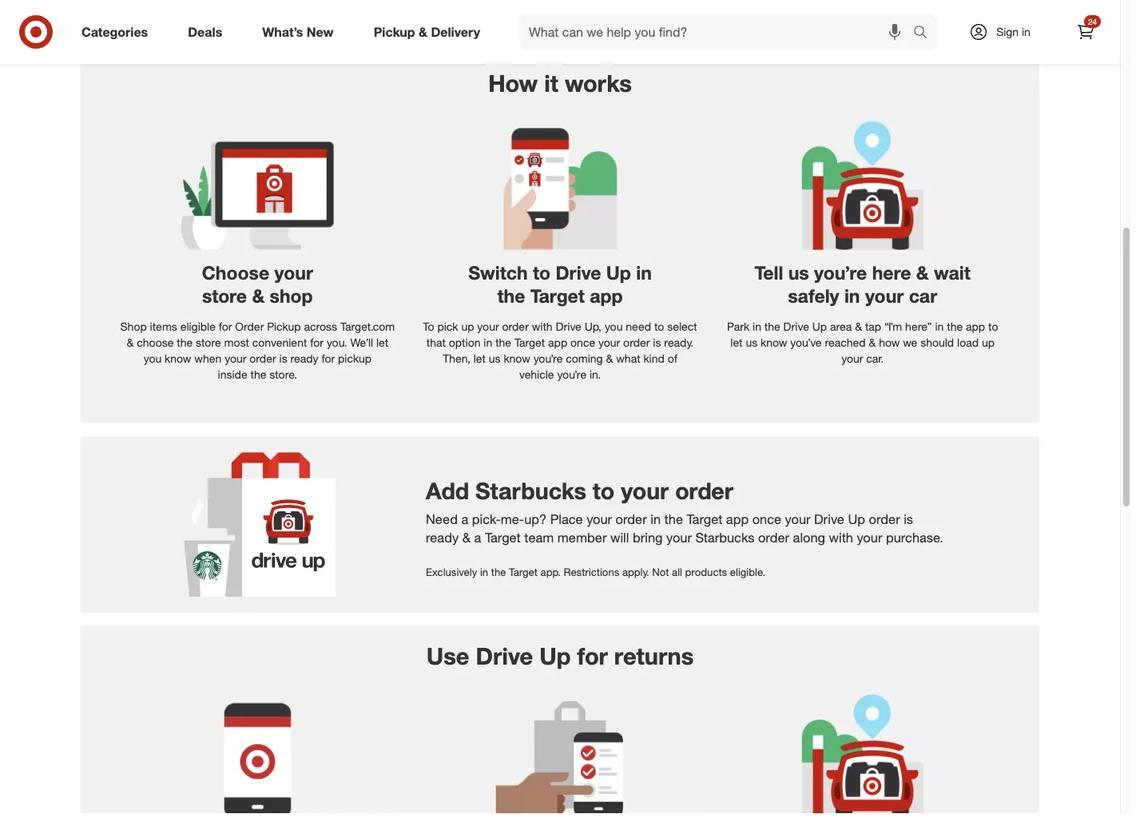 Task type: describe. For each thing, give the bounding box(es) containing it.
sign
[[997, 25, 1019, 39]]

switch to drive up in the target app
[[469, 262, 652, 307]]

it
[[545, 69, 559, 97]]

load
[[958, 335, 979, 349]]

need
[[426, 512, 458, 528]]

use drive up for returns
[[427, 642, 694, 670]]

then,
[[443, 351, 471, 365]]

how it works
[[489, 69, 632, 97]]

app inside to pick up your order with drive up, you need to select that option in the target app once your order is ready. then, let us know you're coming & what kind of vehicle you're in.
[[548, 335, 568, 349]]

ready inside the need a pick-me-up? place your order in the target app once your drive up order is ready & a target team member will bring your starbucks order along with your purchase.
[[426, 530, 459, 546]]

sign in
[[997, 25, 1031, 39]]

vehicle you're in.
[[520, 367, 601, 381]]

across
[[304, 319, 337, 333]]

& inside choose your store & shop
[[252, 285, 265, 307]]

order up will
[[616, 512, 647, 528]]

your left purchase.
[[857, 530, 883, 546]]

for down you. at the left of page
[[322, 351, 335, 365]]

shop
[[120, 319, 147, 333]]

& inside the need a pick-me-up? place your order in the target app once your drive up order is ready & a target team member will bring your starbucks order along with your purchase.
[[463, 530, 471, 546]]

how
[[489, 69, 538, 97]]

up inside "park in the drive up area & tap "i'm here" in the app to let us know you've reached & how we should load up your car."
[[813, 319, 828, 333]]

& inside shop items eligible for order pickup across target.com & choose the store most convenient for you. we'll let you know when your order is ready for pickup inside the store.
[[127, 335, 134, 349]]

categories
[[82, 24, 148, 40]]

pickup & delivery
[[374, 24, 481, 40]]

your car
[[866, 285, 938, 307]]

tap
[[866, 319, 882, 333]]

your up the option
[[478, 319, 499, 333]]

& down tap
[[869, 335, 876, 349]]

& left tap
[[856, 319, 863, 333]]

convenient
[[252, 335, 307, 349]]

24
[[1089, 16, 1098, 26]]

up,
[[585, 319, 602, 333]]

kind
[[644, 351, 665, 365]]

sign in link
[[956, 14, 1056, 50]]

in inside the need a pick-me-up? place your order in the target app once your drive up order is ready & a target team member will bring your starbucks order along with your purchase.
[[651, 512, 661, 528]]

choose your store & shop
[[202, 262, 313, 307]]

inside the store.
[[218, 367, 297, 381]]

starbucks inside the need a pick-me-up? place your order in the target app once your drive up order is ready & a target team member will bring your starbucks order along with your purchase.
[[696, 530, 755, 546]]

know inside "park in the drive up area & tap "i'm here" in the app to let us know you've reached & how we should load up your car."
[[761, 335, 788, 349]]

drive inside the need a pick-me-up? place your order in the target app once your drive up order is ready & a target team member will bring your starbucks order along with your purchase.
[[815, 512, 845, 528]]

choose
[[202, 262, 270, 284]]

the inside the need a pick-me-up? place your order in the target app once your drive up order is ready & a target team member will bring your starbucks order along with your purchase.
[[665, 512, 683, 528]]

pickup & delivery link
[[360, 14, 500, 50]]

for down across on the left top
[[310, 335, 324, 349]]

What can we help you find? suggestions appear below search field
[[520, 14, 918, 50]]

along
[[794, 530, 826, 546]]

ready inside shop items eligible for order pickup across target.com & choose the store most convenient for you. we'll let you know when your order is ready for pickup inside the store.
[[291, 351, 319, 365]]

we
[[904, 335, 918, 349]]

for up most
[[219, 319, 232, 333]]

categories link
[[68, 14, 168, 50]]

select
[[668, 319, 698, 333]]

order down "switch"
[[502, 319, 529, 333]]

reached
[[825, 335, 866, 349]]

we'll
[[351, 335, 373, 349]]

in right park
[[753, 319, 762, 333]]

app inside switch to drive up in the target app
[[590, 285, 623, 307]]

once inside the need a pick-me-up? place your order in the target app once your drive up order is ready & a target team member will bring your starbucks order along with your purchase.
[[753, 512, 782, 528]]

car.
[[867, 351, 884, 365]]

me-
[[501, 512, 525, 528]]

"i'm
[[885, 319, 903, 333]]

member
[[558, 530, 607, 546]]

drive up in
[[556, 262, 652, 284]]

search
[[907, 26, 945, 41]]

up?
[[525, 512, 547, 528]]

app inside the need a pick-me-up? place your order in the target app once your drive up order is ready & a target team member will bring your starbucks order along with your purchase.
[[727, 512, 749, 528]]

pick-
[[472, 512, 501, 528]]

shop
[[270, 285, 313, 307]]

up inside the need a pick-me-up? place your order in the target app once your drive up order is ready & a target team member will bring your starbucks order along with your purchase.
[[849, 512, 866, 528]]

target inside switch to drive up in the target app
[[531, 285, 585, 307]]

pickup inside shop items eligible for order pickup across target.com & choose the store most convenient for you. we'll let you know when your order is ready for pickup inside the store.
[[267, 319, 301, 333]]

shop items eligible for order pickup across target.com & choose the store most convenient for you. we'll let you know when your order is ready for pickup inside the store.
[[120, 319, 395, 381]]

target.com
[[341, 319, 395, 333]]

your up member
[[587, 512, 612, 528]]

to pick up your order with drive up, you need to select that option in the target app once your order is ready. then, let us know you're coming & what kind of vehicle you're in.
[[423, 319, 698, 381]]

works
[[565, 69, 632, 97]]

know inside shop items eligible for order pickup across target.com & choose the store most convenient for you. we'll let you know when your order is ready for pickup inside the store.
[[165, 351, 191, 365]]

park in the drive up area & tap "i'm here" in the app to let us know you've reached & how we should load up your car.
[[727, 319, 999, 365]]

your inside shop items eligible for order pickup across target.com & choose the store most convenient for you. we'll let you know when your order is ready for pickup inside the store.
[[225, 351, 247, 365]]

up inside to pick up your order with drive up, you need to select that option in the target app once your order is ready. then, let us know you're coming & what kind of vehicle you're in.
[[462, 319, 474, 333]]

& inside to pick up your order with drive up, you need to select that option in the target app once your order is ready. then, let us know you're coming & what kind of vehicle you're in.
[[606, 351, 613, 365]]

eligible
[[180, 319, 216, 333]]

you've
[[791, 335, 822, 349]]

pickup
[[338, 351, 372, 365]]

what's new
[[262, 24, 334, 40]]

store inside choose your store & shop
[[202, 285, 247, 307]]

here"
[[906, 319, 933, 333]]

here & wait
[[873, 262, 971, 284]]

purchase.
[[887, 530, 944, 546]]

to inside to pick up your order with drive up, you need to select that option in the target app once your order is ready. then, let us know you're coming & what kind of vehicle you're in.
[[655, 319, 665, 333]]

how
[[880, 335, 900, 349]]

new
[[307, 24, 334, 40]]

to
[[423, 319, 435, 333]]

your up along
[[786, 512, 811, 528]]

coming
[[566, 351, 603, 365]]

items
[[150, 319, 177, 333]]

let inside shop items eligible for order pickup across target.com & choose the store most convenient for you. we'll let you know when your order is ready for pickup inside the store.
[[377, 335, 389, 349]]

is inside shop items eligible for order pickup across target.com & choose the store most convenient for you. we'll let you know when your order is ready for pickup inside the store.
[[279, 351, 288, 365]]

add
[[426, 477, 469, 504]]

order up the need a pick-me-up? place your order in the target app once your drive up order is ready & a target team member will bring your starbucks order along with your purchase.
[[676, 477, 734, 504]]

drive right use
[[476, 642, 533, 670]]

24 link
[[1069, 14, 1104, 50]]

you're inside to pick up your order with drive up, you need to select that option in the target app once your order is ready. then, let us know you're coming & what kind of vehicle you're in.
[[534, 351, 563, 365]]

0 horizontal spatial up
[[540, 642, 571, 670]]

team
[[525, 530, 554, 546]]



Task type: vqa. For each thing, say whether or not it's contained in the screenshot.
leftmost IS
yes



Task type: locate. For each thing, give the bounding box(es) containing it.
to up will
[[593, 477, 615, 504]]

delivery
[[431, 24, 481, 40]]

& left delivery
[[419, 24, 428, 40]]

in
[[1022, 25, 1031, 39], [845, 285, 861, 307], [753, 319, 762, 333], [936, 319, 944, 333], [484, 335, 493, 349], [651, 512, 661, 528]]

store
[[202, 285, 247, 307], [196, 335, 221, 349]]

deals link
[[174, 14, 242, 50]]

choose
[[137, 335, 174, 349]]

us
[[789, 262, 810, 284], [746, 335, 758, 349], [489, 351, 501, 365]]

2 horizontal spatial up
[[849, 512, 866, 528]]

us inside to pick up your order with drive up, you need to select that option in the target app once your order is ready. then, let us know you're coming & what kind of vehicle you're in.
[[489, 351, 501, 365]]

your down up,
[[599, 335, 621, 349]]

0 vertical spatial up
[[813, 319, 828, 333]]

know down choose
[[165, 351, 191, 365]]

is up purchase.
[[904, 512, 914, 528]]

0 horizontal spatial you
[[144, 351, 162, 365]]

the
[[498, 285, 526, 307], [765, 319, 781, 333], [948, 319, 963, 333], [177, 335, 193, 349], [496, 335, 512, 349], [665, 512, 683, 528]]

1 horizontal spatial starbucks
[[696, 530, 755, 546]]

order
[[502, 319, 529, 333], [624, 335, 650, 349], [250, 351, 276, 365], [676, 477, 734, 504], [616, 512, 647, 528], [869, 512, 901, 528], [759, 530, 790, 546]]

is down convenient
[[279, 351, 288, 365]]

&
[[419, 24, 428, 40], [252, 285, 265, 307], [856, 319, 863, 333], [127, 335, 134, 349], [869, 335, 876, 349], [606, 351, 613, 365], [463, 530, 471, 546]]

0 horizontal spatial once
[[571, 335, 596, 349]]

what
[[617, 351, 641, 365]]

0 horizontal spatial know
[[165, 351, 191, 365]]

app inside "park in the drive up area & tap "i'm here" in the app to let us know you've reached & how we should load up your car."
[[967, 319, 986, 333]]

should
[[921, 335, 955, 349]]

1 horizontal spatial ready
[[426, 530, 459, 546]]

your right bring
[[667, 530, 692, 546]]

you inside to pick up your order with drive up, you need to select that option in the target app once your order is ready. then, let us know you're coming & what kind of vehicle you're in.
[[605, 319, 623, 333]]

& down add
[[463, 530, 471, 546]]

0 vertical spatial store
[[202, 285, 247, 307]]

ready.
[[665, 335, 694, 349]]

up right load
[[982, 335, 995, 349]]

& left what
[[606, 351, 613, 365]]

with right along
[[829, 530, 854, 546]]

a left pick-
[[462, 512, 469, 528]]

bring
[[633, 530, 663, 546]]

2 vertical spatial is
[[904, 512, 914, 528]]

1 vertical spatial you
[[144, 351, 162, 365]]

place
[[551, 512, 583, 528]]

2 horizontal spatial us
[[789, 262, 810, 284]]

1 horizontal spatial once
[[753, 512, 782, 528]]

know up vehicle you're in.
[[504, 351, 531, 365]]

let down park
[[731, 335, 743, 349]]

0 horizontal spatial you're
[[534, 351, 563, 365]]

your inside "park in the drive up area & tap "i'm here" in the app to let us know you've reached & how we should load up your car."
[[842, 351, 864, 365]]

to inside switch to drive up in the target app
[[533, 262, 551, 284]]

0 horizontal spatial pickup
[[267, 319, 301, 333]]

your up bring
[[621, 477, 669, 504]]

1 horizontal spatial pickup
[[374, 24, 415, 40]]

us inside tell us you're here & wait safely in your car
[[789, 262, 810, 284]]

ready down convenient
[[291, 351, 319, 365]]

us right then,
[[489, 351, 501, 365]]

your down reached
[[842, 351, 864, 365]]

up
[[462, 319, 474, 333], [982, 335, 995, 349]]

1 vertical spatial up
[[849, 512, 866, 528]]

2 horizontal spatial know
[[761, 335, 788, 349]]

you're
[[815, 262, 868, 284], [534, 351, 563, 365]]

let inside to pick up your order with drive up, you need to select that option in the target app once your order is ready. then, let us know you're coming & what kind of vehicle you're in.
[[474, 351, 486, 365]]

a
[[462, 512, 469, 528], [475, 530, 482, 546]]

us up safely
[[789, 262, 810, 284]]

1 vertical spatial store
[[196, 335, 221, 349]]

0 horizontal spatial a
[[462, 512, 469, 528]]

your inside choose your store & shop
[[275, 262, 313, 284]]

with inside the need a pick-me-up? place your order in the target app once your drive up order is ready & a target team member will bring your starbucks order along with your purchase.
[[829, 530, 854, 546]]

1 vertical spatial starbucks
[[696, 530, 755, 546]]

& up order
[[252, 285, 265, 307]]

returns
[[615, 642, 694, 670]]

know left you've on the right of the page
[[761, 335, 788, 349]]

1 vertical spatial is
[[279, 351, 288, 365]]

to inside "park in the drive up area & tap "i'm here" in the app to let us know you've reached & how we should load up your car."
[[989, 319, 999, 333]]

drive up along
[[815, 512, 845, 528]]

1 horizontal spatial with
[[829, 530, 854, 546]]

1 horizontal spatial up
[[813, 319, 828, 333]]

that
[[427, 335, 446, 349]]

1 vertical spatial once
[[753, 512, 782, 528]]

1 vertical spatial pickup
[[267, 319, 301, 333]]

1 vertical spatial with
[[829, 530, 854, 546]]

pickup up convenient
[[267, 319, 301, 333]]

1 horizontal spatial you
[[605, 319, 623, 333]]

0 vertical spatial you
[[605, 319, 623, 333]]

2 vertical spatial us
[[489, 351, 501, 365]]

know
[[761, 335, 788, 349], [165, 351, 191, 365], [504, 351, 531, 365]]

you right up,
[[605, 319, 623, 333]]

drive left up,
[[556, 319, 582, 333]]

0 vertical spatial with
[[532, 319, 553, 333]]

& down 'shop'
[[127, 335, 134, 349]]

1 horizontal spatial know
[[504, 351, 531, 365]]

in inside to pick up your order with drive up, you need to select that option in the target app once your order is ready. then, let us know you're coming & what kind of vehicle you're in.
[[484, 335, 493, 349]]

the inside to pick up your order with drive up, you need to select that option in the target app once your order is ready. then, let us know you're coming & what kind of vehicle you're in.
[[496, 335, 512, 349]]

your up shop
[[275, 262, 313, 284]]

store up when
[[196, 335, 221, 349]]

in up should
[[936, 319, 944, 333]]

1 horizontal spatial you're
[[815, 262, 868, 284]]

to right here"
[[989, 319, 999, 333]]

deals
[[188, 24, 222, 40]]

you're up safely
[[815, 262, 868, 284]]

2 vertical spatial up
[[540, 642, 571, 670]]

0 vertical spatial once
[[571, 335, 596, 349]]

drive inside to pick up your order with drive up, you need to select that option in the target app once your order is ready. then, let us know you're coming & what kind of vehicle you're in.
[[556, 319, 582, 333]]

2 horizontal spatial is
[[904, 512, 914, 528]]

order up purchase.
[[869, 512, 901, 528]]

0 vertical spatial us
[[789, 262, 810, 284]]

starbucks right bring
[[696, 530, 755, 546]]

for left returns
[[578, 642, 608, 670]]

is up 'kind'
[[653, 335, 662, 349]]

target
[[531, 285, 585, 307], [515, 335, 545, 349], [687, 512, 723, 528], [485, 530, 521, 546]]

app
[[590, 285, 623, 307], [967, 319, 986, 333], [548, 335, 568, 349], [727, 512, 749, 528]]

1 horizontal spatial a
[[475, 530, 482, 546]]

pick
[[438, 319, 458, 333]]

1 vertical spatial you're
[[534, 351, 563, 365]]

when
[[194, 351, 222, 365]]

up
[[813, 319, 828, 333], [849, 512, 866, 528], [540, 642, 571, 670]]

you.
[[327, 335, 347, 349]]

use
[[427, 642, 470, 670]]

ready
[[291, 351, 319, 365], [426, 530, 459, 546]]

will
[[611, 530, 629, 546]]

0 vertical spatial starbucks
[[476, 477, 587, 504]]

1 horizontal spatial let
[[474, 351, 486, 365]]

starbucks up up?
[[476, 477, 587, 504]]

0 horizontal spatial starbucks
[[476, 477, 587, 504]]

0 horizontal spatial us
[[489, 351, 501, 365]]

most
[[224, 335, 249, 349]]

0 horizontal spatial ready
[[291, 351, 319, 365]]

order down need
[[624, 335, 650, 349]]

order inside shop items eligible for order pickup across target.com & choose the store most convenient for you. we'll let you know when your order is ready for pickup inside the store.
[[250, 351, 276, 365]]

in up the area
[[845, 285, 861, 307]]

tell us you're here & wait safely in your car
[[755, 262, 971, 307]]

order left along
[[759, 530, 790, 546]]

need
[[626, 319, 652, 333]]

tell
[[755, 262, 784, 284]]

1 horizontal spatial up
[[982, 335, 995, 349]]

the inside switch to drive up in the target app
[[498, 285, 526, 307]]

drive inside "park in the drive up area & tap "i'm here" in the app to let us know you've reached & how we should load up your car."
[[784, 319, 810, 333]]

let down the option
[[474, 351, 486, 365]]

in up bring
[[651, 512, 661, 528]]

to right need
[[655, 319, 665, 333]]

what's new link
[[249, 14, 354, 50]]

0 vertical spatial ready
[[291, 351, 319, 365]]

with inside to pick up your order with drive up, you need to select that option in the target app once your order is ready. then, let us know you're coming & what kind of vehicle you're in.
[[532, 319, 553, 333]]

1 vertical spatial up
[[982, 335, 995, 349]]

your down most
[[225, 351, 247, 365]]

know inside to pick up your order with drive up, you need to select that option in the target app once your order is ready. then, let us know you're coming & what kind of vehicle you're in.
[[504, 351, 531, 365]]

0 vertical spatial you're
[[815, 262, 868, 284]]

a down pick-
[[475, 530, 482, 546]]

0 horizontal spatial is
[[279, 351, 288, 365]]

1 vertical spatial ready
[[426, 530, 459, 546]]

us inside "park in the drive up area & tap "i'm here" in the app to let us know you've reached & how we should load up your car."
[[746, 335, 758, 349]]

you're up vehicle you're in.
[[534, 351, 563, 365]]

pickup
[[374, 24, 415, 40], [267, 319, 301, 333]]

store down choose
[[202, 285, 247, 307]]

target inside to pick up your order with drive up, you need to select that option in the target app once your order is ready. then, let us know you're coming & what kind of vehicle you're in.
[[515, 335, 545, 349]]

once inside to pick up your order with drive up, you need to select that option in the target app once your order is ready. then, let us know you're coming & what kind of vehicle you're in.
[[571, 335, 596, 349]]

you inside shop items eligible for order pickup across target.com & choose the store most convenient for you. we'll let you know when your order is ready for pickup inside the store.
[[144, 351, 162, 365]]

area
[[831, 319, 852, 333]]

is inside the need a pick-me-up? place your order in the target app once your drive up order is ready & a target team member will bring your starbucks order along with your purchase.
[[904, 512, 914, 528]]

in right sign
[[1022, 25, 1031, 39]]

is inside to pick up your order with drive up, you need to select that option in the target app once your order is ready. then, let us know you're coming & what kind of vehicle you're in.
[[653, 335, 662, 349]]

you down choose
[[144, 351, 162, 365]]

drive up you've on the right of the page
[[784, 319, 810, 333]]

0 horizontal spatial up
[[462, 319, 474, 333]]

safely
[[788, 285, 840, 307]]

us down park
[[746, 335, 758, 349]]

1 horizontal spatial is
[[653, 335, 662, 349]]

order up inside the store.
[[250, 351, 276, 365]]

search button
[[907, 14, 945, 53]]

for
[[219, 319, 232, 333], [310, 335, 324, 349], [322, 351, 335, 365], [578, 642, 608, 670]]

of
[[668, 351, 678, 365]]

0 horizontal spatial let
[[377, 335, 389, 349]]

1 vertical spatial us
[[746, 335, 758, 349]]

up up the option
[[462, 319, 474, 333]]

what's
[[262, 24, 303, 40]]

let inside "park in the drive up area & tap "i'm here" in the app to let us know you've reached & how we should load up your car."
[[731, 335, 743, 349]]

pickup left delivery
[[374, 24, 415, 40]]

in right the option
[[484, 335, 493, 349]]

store inside shop items eligible for order pickup across target.com & choose the store most convenient for you. we'll let you know when your order is ready for pickup inside the store.
[[196, 335, 221, 349]]

1 vertical spatial a
[[475, 530, 482, 546]]

to right "switch"
[[533, 262, 551, 284]]

is
[[653, 335, 662, 349], [279, 351, 288, 365], [904, 512, 914, 528]]

0 vertical spatial up
[[462, 319, 474, 333]]

option
[[449, 335, 481, 349]]

with down switch to drive up in the target app
[[532, 319, 553, 333]]

your
[[275, 262, 313, 284], [478, 319, 499, 333], [599, 335, 621, 349], [225, 351, 247, 365], [842, 351, 864, 365], [621, 477, 669, 504], [587, 512, 612, 528], [786, 512, 811, 528], [667, 530, 692, 546], [857, 530, 883, 546]]

park
[[727, 319, 750, 333]]

up inside "park in the drive up area & tap "i'm here" in the app to let us know you've reached & how we should load up your car."
[[982, 335, 995, 349]]

let right we'll
[[377, 335, 389, 349]]

0 vertical spatial a
[[462, 512, 469, 528]]

0 vertical spatial pickup
[[374, 24, 415, 40]]

0 horizontal spatial with
[[532, 319, 553, 333]]

order
[[235, 319, 264, 333]]

2 horizontal spatial let
[[731, 335, 743, 349]]

1 horizontal spatial us
[[746, 335, 758, 349]]

the inside shop items eligible for order pickup across target.com & choose the store most convenient for you. we'll let you know when your order is ready for pickup inside the store.
[[177, 335, 193, 349]]

in inside tell us you're here & wait safely in your car
[[845, 285, 861, 307]]

ready down need
[[426, 530, 459, 546]]

you're inside tell us you're here & wait safely in your car
[[815, 262, 868, 284]]

add starbucks to your order
[[426, 477, 734, 504]]

need a pick-me-up? place your order in the target app once your drive up order is ready & a target team member will bring your starbucks order along with your purchase.
[[426, 512, 944, 546]]

0 vertical spatial is
[[653, 335, 662, 349]]

switch
[[469, 262, 528, 284]]

starbucks
[[476, 477, 587, 504], [696, 530, 755, 546]]



